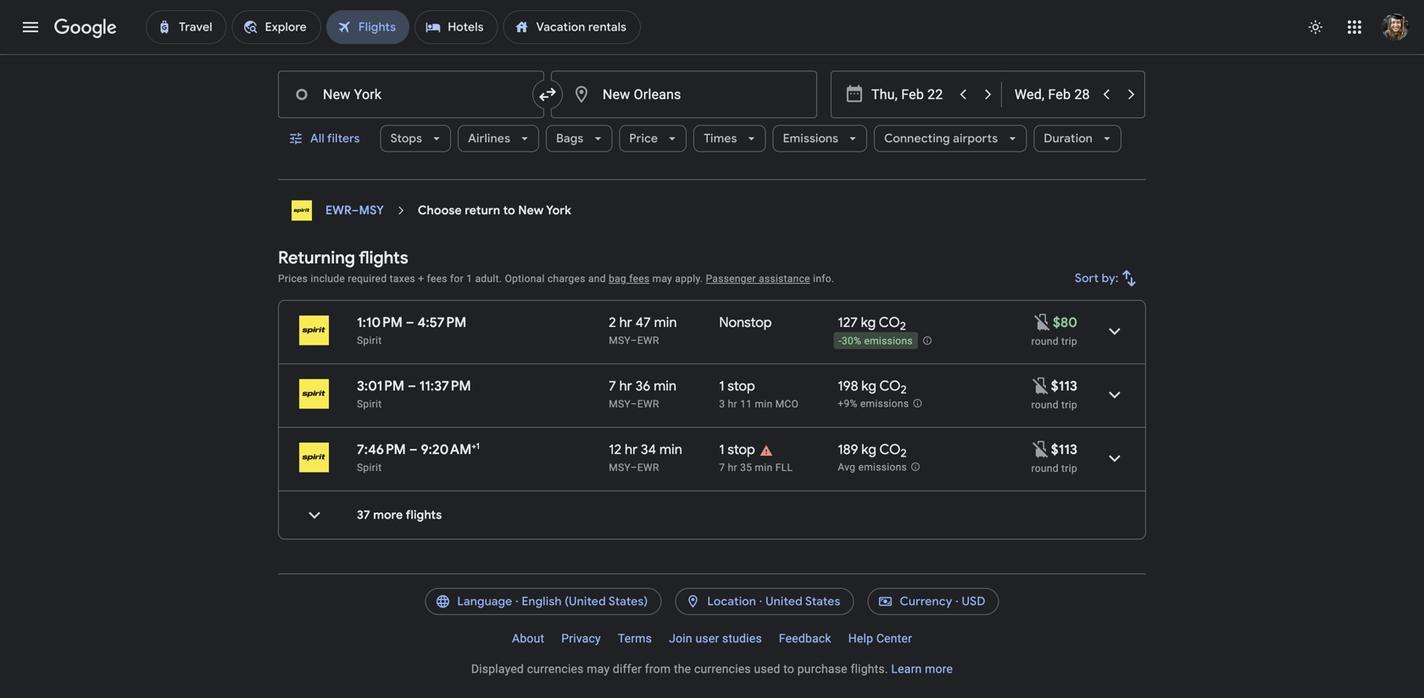 Task type: locate. For each thing, give the bounding box(es) containing it.
1 currencies from the left
[[527, 663, 584, 677]]

connecting
[[884, 131, 950, 146]]

hr for 2 hr 47 min
[[619, 314, 632, 332]]

sort
[[1075, 271, 1099, 286]]

0 vertical spatial this price for this flight doesn't include overhead bin access. if you need a carry-on bag, use the bags filter to update prices. image
[[1033, 312, 1053, 333]]

1 horizontal spatial +
[[472, 441, 476, 452]]

msy inside 12 hr 34 min msy – ewr
[[609, 462, 631, 474]]

round trip down 113 us dollars text field
[[1032, 463, 1078, 475]]

7:46 pm – 9:20 am + 1
[[357, 441, 480, 459]]

30%
[[842, 336, 862, 347]]

+
[[418, 273, 424, 285], [472, 441, 476, 452]]

– inside 2 hr 47 min msy – ewr
[[631, 335, 638, 347]]

1 spirit from the top
[[357, 335, 382, 347]]

emissions down 189 kg co 2
[[859, 462, 907, 474]]

2 inside 127 kg co 2
[[900, 319, 906, 334]]

1 round from the top
[[1032, 336, 1059, 348]]

english (united states)
[[522, 594, 648, 610]]

0 vertical spatial to
[[503, 203, 515, 218]]

help
[[848, 632, 873, 646]]

learn
[[891, 663, 922, 677]]

1 horizontal spatial fees
[[629, 273, 650, 285]]

help center link
[[840, 626, 921, 653]]

1 fees from the left
[[427, 273, 447, 285]]

2 vertical spatial round trip
[[1032, 463, 1078, 475]]

ewr inside 12 hr 34 min msy – ewr
[[638, 462, 659, 474]]

Departure text field
[[872, 72, 950, 117]]

ewr down 34 on the left
[[638, 462, 659, 474]]

– right 1:10 pm
[[406, 314, 414, 332]]

join user studies link
[[661, 626, 771, 653]]

2 vertical spatial co
[[880, 441, 901, 459]]

all filters
[[310, 131, 360, 146]]

1 vertical spatial round
[[1032, 399, 1059, 411]]

0 vertical spatial co
[[879, 314, 900, 332]]

return
[[465, 203, 500, 218]]

taxes
[[390, 273, 415, 285]]

1 horizontal spatial may
[[653, 273, 673, 285]]

spirit down 'departure time: 1:10 pm.' text box
[[357, 335, 382, 347]]

flights up required
[[359, 247, 408, 269]]

1 vertical spatial more
[[925, 663, 953, 677]]

1
[[428, 42, 435, 56], [467, 273, 473, 285], [719, 378, 725, 395], [476, 441, 480, 452], [719, 441, 725, 459]]

min right 34 on the left
[[660, 441, 683, 459]]

1 vertical spatial this price for this flight doesn't include overhead bin access. if you need a carry-on bag, use the bags filter to update prices. image
[[1031, 376, 1051, 396]]

0 horizontal spatial more
[[373, 508, 403, 523]]

bags
[[556, 131, 584, 146]]

1 vertical spatial may
[[587, 663, 610, 677]]

1 stop
[[719, 441, 755, 459]]

include
[[311, 273, 345, 285]]

-30% emissions
[[839, 336, 913, 347]]

2 up "+9% emissions"
[[901, 383, 907, 397]]

privacy link
[[553, 626, 610, 653]]

– down 36
[[631, 399, 638, 410]]

connecting airports button
[[874, 118, 1027, 159]]

7
[[609, 378, 616, 395], [719, 462, 725, 474]]

7 for 36
[[609, 378, 616, 395]]

msy for 11:37 pm
[[609, 399, 631, 410]]

7:46 pm
[[357, 441, 406, 459]]

spirit inside 1:10 pm – 4:57 pm spirit
[[357, 335, 382, 347]]

0 horizontal spatial may
[[587, 663, 610, 677]]

2 inside 198 kg co 2
[[901, 383, 907, 397]]

min right 35
[[755, 462, 773, 474]]

– down "total duration 12 hr 34 min." element
[[631, 462, 638, 474]]

spirit down 7:46 pm
[[357, 462, 382, 474]]

returning flights
[[278, 247, 408, 269]]

to left "new"
[[503, 203, 515, 218]]

2 trip from the top
[[1062, 399, 1078, 411]]

optional
[[505, 273, 545, 285]]

0 vertical spatial kg
[[861, 314, 876, 332]]

flights right 37
[[406, 508, 442, 523]]

0 horizontal spatial to
[[503, 203, 515, 218]]

2 spirit from the top
[[357, 399, 382, 410]]

0 horizontal spatial currencies
[[527, 663, 584, 677]]

2 vertical spatial emissions
[[859, 462, 907, 474]]

1 vertical spatial kg
[[862, 378, 877, 395]]

terms
[[618, 632, 652, 646]]

3 trip from the top
[[1062, 463, 1078, 475]]

$113 for 198
[[1051, 378, 1078, 395]]

york
[[546, 203, 571, 218]]

0 vertical spatial trip
[[1062, 336, 1078, 348]]

msy up the 12
[[609, 399, 631, 410]]

– right 3:01 pm text box at the left bottom of page
[[408, 378, 416, 395]]

min right 36
[[654, 378, 677, 395]]

0 vertical spatial 7
[[609, 378, 616, 395]]

None field
[[278, 33, 395, 64], [469, 33, 556, 64], [278, 33, 395, 64], [469, 33, 556, 64]]

Return text field
[[1015, 72, 1093, 117]]

the
[[674, 663, 691, 677]]

1 stop from the top
[[728, 378, 755, 395]]

msy inside 2 hr 47 min msy – ewr
[[609, 335, 631, 347]]

trip down $80 text box
[[1062, 336, 1078, 348]]

198
[[838, 378, 858, 395]]

1 vertical spatial +
[[472, 441, 476, 452]]

None search field
[[278, 28, 1146, 180]]

currencies down privacy link at the bottom left
[[527, 663, 584, 677]]

round trip down $80 text box
[[1032, 336, 1078, 348]]

kg inside 198 kg co 2
[[862, 378, 877, 395]]

1 vertical spatial emissions
[[861, 398, 909, 410]]

feedback
[[779, 632, 832, 646]]

this price for this flight doesn't include overhead bin access. if you need a carry-on bag, use the bags filter to update prices. image
[[1031, 439, 1051, 460]]

stop up 11
[[728, 378, 755, 395]]

msy up the returning flights
[[359, 203, 384, 218]]

ewr – msy
[[326, 203, 384, 218]]

currencies
[[527, 663, 584, 677], [694, 663, 751, 677]]

2 vertical spatial kg
[[862, 441, 877, 459]]

0 vertical spatial spirit
[[357, 335, 382, 347]]

co up -30% emissions
[[879, 314, 900, 332]]

1 vertical spatial $113
[[1051, 441, 1078, 459]]

3 round from the top
[[1032, 463, 1059, 475]]

0 vertical spatial round trip
[[1032, 336, 1078, 348]]

0 vertical spatial +
[[418, 273, 424, 285]]

$113 left the flight details. leaves louis armstrong new orleans international airport at 3:01 pm on wednesday, february 28 and arrives at newark liberty international airport at 11:37 pm on wednesday, february 28. icon
[[1051, 378, 1078, 395]]

join user studies
[[669, 632, 762, 646]]

ewr inside 2 hr 47 min msy – ewr
[[638, 335, 659, 347]]

1 for 1
[[428, 42, 435, 56]]

kg up "+9% emissions"
[[862, 378, 877, 395]]

1 vertical spatial trip
[[1062, 399, 1078, 411]]

80 US dollars text field
[[1053, 314, 1078, 332]]

1 round trip from the top
[[1032, 336, 1078, 348]]

1 stop flight. element up 11
[[719, 378, 755, 398]]

7 down 1 stop
[[719, 462, 725, 474]]

layover (1 of 1) is a 7 hr 35 min overnight layover at fort lauderdale-hollywood international airport in fort lauderdale. element
[[719, 461, 830, 475]]

1 vertical spatial round trip
[[1032, 399, 1078, 411]]

to
[[503, 203, 515, 218], [784, 663, 795, 677]]

kg up "avg emissions"
[[862, 441, 877, 459]]

round trip down 113 us dollars text box
[[1032, 399, 1078, 411]]

filters
[[327, 131, 360, 146]]

0 horizontal spatial 7
[[609, 378, 616, 395]]

1 inside 1 stop 3 hr 11 min mco
[[719, 378, 725, 395]]

ewr for 11:37 pm
[[638, 399, 659, 410]]

this price for this flight doesn't include overhead bin access. if you need a carry-on bag, use the bags filter to update prices. image up this price for this flight doesn't include overhead bin access. if you need a carry-on bag, use the bags filter to update prices. image
[[1031, 376, 1051, 396]]

2 round trip from the top
[[1032, 399, 1078, 411]]

1 stop flight. element up 35
[[719, 441, 755, 461]]

Departure time: 3:01 PM. text field
[[357, 378, 405, 395]]

hr right "3"
[[728, 399, 738, 410]]

1 vertical spatial spirit
[[357, 399, 382, 410]]

1 horizontal spatial 7
[[719, 462, 725, 474]]

ewr down 36
[[638, 399, 659, 410]]

co up "avg emissions"
[[880, 441, 901, 459]]

hr left 35
[[728, 462, 738, 474]]

1 vertical spatial to
[[784, 663, 795, 677]]

round trip
[[1032, 336, 1078, 348], [1032, 399, 1078, 411], [1032, 463, 1078, 475]]

2 inside 189 kg co 2
[[901, 447, 907, 461]]

round down this price for this flight doesn't include overhead bin access. if you need a carry-on bag, use the bags filter to update prices. image
[[1032, 463, 1059, 475]]

hr left 36
[[620, 378, 632, 395]]

none search field containing all filters
[[278, 28, 1146, 180]]

ewr
[[326, 203, 352, 218], [638, 335, 659, 347], [638, 399, 659, 410], [638, 462, 659, 474]]

11:37 pm
[[419, 378, 471, 395]]

3 round trip from the top
[[1032, 463, 1078, 475]]

min inside 7 hr 36 min msy – ewr
[[654, 378, 677, 395]]

2 inside 2 hr 47 min msy – ewr
[[609, 314, 616, 332]]

learn more link
[[891, 663, 953, 677]]

7 left 36
[[609, 378, 616, 395]]

min inside 12 hr 34 min msy – ewr
[[660, 441, 683, 459]]

hr inside 7 hr 36 min msy – ewr
[[620, 378, 632, 395]]

co
[[879, 314, 900, 332], [880, 378, 901, 395], [880, 441, 901, 459]]

min right the 47
[[654, 314, 677, 332]]

nonstop
[[719, 314, 772, 332]]

layover (1 of 1) is a 3 hr 11 min layover at orlando international airport in orlando. element
[[719, 398, 830, 411]]

emissions down 127 kg co 2
[[864, 336, 913, 347]]

hr right the 12
[[625, 441, 638, 459]]

stop inside 1 stop 3 hr 11 min mco
[[728, 378, 755, 395]]

hr for 7 hr 36 min
[[620, 378, 632, 395]]

msy inside 7 hr 36 min msy – ewr
[[609, 399, 631, 410]]

this price for this flight doesn't include overhead bin access. if you need a carry-on bag, use the bags filter to update prices. image
[[1033, 312, 1053, 333], [1031, 376, 1051, 396]]

2 vertical spatial spirit
[[357, 462, 382, 474]]

2 up "avg emissions"
[[901, 447, 907, 461]]

9:20 am
[[421, 441, 472, 459]]

to right used
[[784, 663, 795, 677]]

sort by:
[[1075, 271, 1119, 286]]

msy down total duration 2 hr 47 min. element
[[609, 335, 631, 347]]

more right learn
[[925, 663, 953, 677]]

36
[[636, 378, 651, 395]]

flights
[[359, 247, 408, 269], [406, 508, 442, 523]]

msy
[[359, 203, 384, 218], [609, 335, 631, 347], [609, 399, 631, 410], [609, 462, 631, 474]]

2 fees from the left
[[629, 273, 650, 285]]

assistance
[[759, 273, 810, 285]]

Departure time: 7:46 PM. text field
[[357, 441, 406, 459]]

ewr inside 7 hr 36 min msy – ewr
[[638, 399, 659, 410]]

2 vertical spatial trip
[[1062, 463, 1078, 475]]

this price for this flight doesn't include overhead bin access. if you need a carry-on bag, use the bags filter to update prices. image for $113
[[1031, 376, 1051, 396]]

more right 37
[[373, 508, 403, 523]]

kg inside 127 kg co 2
[[861, 314, 876, 332]]

0 horizontal spatial fees
[[427, 273, 447, 285]]

2 left the 47
[[609, 314, 616, 332]]

1 $113 from the top
[[1051, 378, 1078, 395]]

co for 127
[[879, 314, 900, 332]]

None text field
[[278, 71, 544, 118]]

round down $80
[[1032, 336, 1059, 348]]

2 for 127
[[900, 319, 906, 334]]

1 trip from the top
[[1062, 336, 1078, 348]]

by:
[[1102, 271, 1119, 286]]

and
[[588, 273, 606, 285]]

swap origin and destination. image
[[538, 84, 558, 105]]

emissions
[[864, 336, 913, 347], [861, 398, 909, 410], [859, 462, 907, 474]]

round down 113 us dollars text box
[[1032, 399, 1059, 411]]

stop
[[728, 378, 755, 395], [728, 441, 755, 459]]

1 inside popup button
[[428, 42, 435, 56]]

may left apply.
[[653, 273, 673, 285]]

0 vertical spatial round
[[1032, 336, 1059, 348]]

msy down the 12
[[609, 462, 631, 474]]

trip down 113 us dollars text field
[[1062, 463, 1078, 475]]

total duration 7 hr 36 min. element
[[609, 378, 719, 398]]

currency
[[900, 594, 953, 610]]

2 stop from the top
[[728, 441, 755, 459]]

user
[[696, 632, 719, 646]]

Arrival time: 4:57 PM. text field
[[418, 314, 467, 332]]

stop up 35
[[728, 441, 755, 459]]

united states
[[766, 594, 841, 610]]

spirit inside 3:01 pm – 11:37 pm spirit
[[357, 399, 382, 410]]

1 vertical spatial stop
[[728, 441, 755, 459]]

center
[[877, 632, 912, 646]]

min inside 1 stop 3 hr 11 min mco
[[755, 399, 773, 410]]

– down the 47
[[631, 335, 638, 347]]

1 stop flight. element
[[719, 378, 755, 398], [719, 441, 755, 461]]

$113 left flight details. leaves louis armstrong new orleans international airport at 7:46 pm on wednesday, february 28 and arrives at newark liberty international airport at 9:20 am on thursday, february 29. icon
[[1051, 441, 1078, 459]]

Arrival time: 11:37 PM. text field
[[419, 378, 471, 395]]

co inside 127 kg co 2
[[879, 314, 900, 332]]

kg up -30% emissions
[[861, 314, 876, 332]]

2 up -30% emissions
[[900, 319, 906, 334]]

hr left the 47
[[619, 314, 632, 332]]

113 US dollars text field
[[1051, 378, 1078, 395]]

co inside 198 kg co 2
[[880, 378, 901, 395]]

flights.
[[851, 663, 888, 677]]

7 hr 36 min msy – ewr
[[609, 378, 677, 410]]

fees right bag at left
[[629, 273, 650, 285]]

2 $113 from the top
[[1051, 441, 1078, 459]]

kg for 127
[[861, 314, 876, 332]]

2 vertical spatial round
[[1032, 463, 1059, 475]]

7 inside 7 hr 36 min msy – ewr
[[609, 378, 616, 395]]

2 round from the top
[[1032, 399, 1059, 411]]

airlines
[[468, 131, 510, 146]]

1 vertical spatial co
[[880, 378, 901, 395]]

kg for 189
[[862, 441, 877, 459]]

1 vertical spatial 1 stop flight. element
[[719, 441, 755, 461]]

1 horizontal spatial currencies
[[694, 663, 751, 677]]

returning flights main content
[[278, 194, 1146, 554]]

37 more flights
[[357, 508, 442, 523]]

emissions down 198 kg co 2
[[861, 398, 909, 410]]

7 for 35
[[719, 462, 725, 474]]

hr
[[619, 314, 632, 332], [620, 378, 632, 395], [728, 399, 738, 410], [625, 441, 638, 459], [728, 462, 738, 474]]

1 horizontal spatial to
[[784, 663, 795, 677]]

0 vertical spatial more
[[373, 508, 403, 523]]

co up "+9% emissions"
[[880, 378, 901, 395]]

0 vertical spatial may
[[653, 273, 673, 285]]

flight details. leaves louis armstrong new orleans international airport at 3:01 pm on wednesday, february 28 and arrives at newark liberty international airport at 11:37 pm on wednesday, february 28. image
[[1095, 375, 1135, 415]]

trip down 113 us dollars text box
[[1062, 399, 1078, 411]]

$80
[[1053, 314, 1078, 332]]

to inside returning flights 'main content'
[[503, 203, 515, 218]]

1 vertical spatial 7
[[719, 462, 725, 474]]

2
[[609, 314, 616, 332], [900, 319, 906, 334], [901, 383, 907, 397], [901, 447, 907, 461]]

min inside 2 hr 47 min msy – ewr
[[654, 314, 677, 332]]

min
[[654, 314, 677, 332], [654, 378, 677, 395], [755, 399, 773, 410], [660, 441, 683, 459], [755, 462, 773, 474]]

kg
[[861, 314, 876, 332], [862, 378, 877, 395], [862, 441, 877, 459]]

0 vertical spatial $113
[[1051, 378, 1078, 395]]

7 hr 35 min fll
[[719, 462, 793, 474]]

co inside 189 kg co 2
[[880, 441, 901, 459]]

spirit down 3:01 pm text box at the left bottom of page
[[357, 399, 382, 410]]

hr inside layover (1 of 1) is a 7 hr 35 min overnight layover at fort lauderdale-hollywood international airport in fort lauderdale. element
[[728, 462, 738, 474]]

None text field
[[551, 71, 817, 118]]

times
[[704, 131, 737, 146]]

sort by: button
[[1069, 258, 1146, 299]]

0 vertical spatial stop
[[728, 378, 755, 395]]

price button
[[619, 118, 687, 159]]

hr inside 2 hr 47 min msy – ewr
[[619, 314, 632, 332]]

this price for this flight doesn't include overhead bin access. if you need a carry-on bag, use the bags filter to update prices. image up 113 us dollars text box
[[1033, 312, 1053, 333]]

fees left "for"
[[427, 273, 447, 285]]

0 vertical spatial 1 stop flight. element
[[719, 378, 755, 398]]

total duration 12 hr 34 min. element
[[609, 441, 719, 461]]

this price for this flight doesn't include overhead bin access. if you need a carry-on bag, use the bags filter to update prices. image for $80
[[1033, 312, 1053, 333]]

hr inside 12 hr 34 min msy – ewr
[[625, 441, 638, 459]]

1 horizontal spatial more
[[925, 663, 953, 677]]

currencies down join user studies link
[[694, 663, 751, 677]]

kg inside 189 kg co 2
[[862, 441, 877, 459]]

trip
[[1062, 336, 1078, 348], [1062, 399, 1078, 411], [1062, 463, 1078, 475]]

about
[[512, 632, 545, 646]]

min right 11
[[755, 399, 773, 410]]

flight details. leaves louis armstrong new orleans international airport at 1:10 pm on wednesday, february 28 and arrives at newark liberty international airport at 4:57 pm on wednesday, february 28. image
[[1095, 311, 1135, 352]]

displayed
[[471, 663, 524, 677]]

ewr down the 47
[[638, 335, 659, 347]]

may left differ
[[587, 663, 610, 677]]



Task type: describe. For each thing, give the bounding box(es) containing it.
kg for 198
[[862, 378, 877, 395]]

round trip for 189
[[1032, 463, 1078, 475]]

change appearance image
[[1296, 7, 1336, 47]]

min for 7 hr 36 min
[[654, 378, 677, 395]]

returning
[[278, 247, 355, 269]]

displayed currencies may differ from the currencies used to purchase flights. learn more
[[471, 663, 953, 677]]

ewr for 9:20 am
[[638, 462, 659, 474]]

4:57 pm
[[418, 314, 467, 332]]

for
[[450, 273, 464, 285]]

times button
[[694, 118, 766, 159]]

apply.
[[675, 273, 703, 285]]

states)
[[609, 594, 648, 610]]

language
[[457, 594, 512, 610]]

stop for 1 stop 3 hr 11 min mco
[[728, 378, 755, 395]]

trip for 127
[[1062, 336, 1078, 348]]

37 more flights image
[[294, 495, 335, 536]]

trip for 198
[[1062, 399, 1078, 411]]

2 1 stop flight. element from the top
[[719, 441, 755, 461]]

leaves louis armstrong new orleans international airport at 1:10 pm on wednesday, february 28 and arrives at newark liberty international airport at 4:57 pm on wednesday, february 28. element
[[357, 314, 467, 332]]

– inside 12 hr 34 min msy – ewr
[[631, 462, 638, 474]]

required
[[348, 273, 387, 285]]

2 for 189
[[901, 447, 907, 461]]

hr for 12 hr 34 min
[[625, 441, 638, 459]]

$113 for 189
[[1051, 441, 1078, 459]]

charges
[[548, 273, 586, 285]]

0 vertical spatial flights
[[359, 247, 408, 269]]

all
[[310, 131, 325, 146]]

all filters button
[[278, 118, 374, 159]]

about link
[[504, 626, 553, 653]]

189 kg co 2
[[838, 441, 907, 461]]

mco
[[776, 399, 799, 410]]

flight details. leaves louis armstrong new orleans international airport at 7:46 pm on wednesday, february 28 and arrives at newark liberty international airport at 9:20 am on thursday, february 29. image
[[1095, 438, 1135, 479]]

bag fees button
[[609, 273, 650, 285]]

– inside 3:01 pm – 11:37 pm spirit
[[408, 378, 416, 395]]

spirit for 3:01 pm
[[357, 399, 382, 410]]

total duration 2 hr 47 min. element
[[609, 314, 719, 334]]

stop for 1 stop
[[728, 441, 755, 459]]

airlines button
[[458, 118, 539, 159]]

3
[[719, 399, 725, 410]]

stops
[[391, 131, 422, 146]]

– right 7:46 pm
[[409, 441, 418, 459]]

duration button
[[1034, 118, 1122, 159]]

purchase
[[798, 663, 848, 677]]

round trip for 198
[[1032, 399, 1078, 411]]

more inside returning flights 'main content'
[[373, 508, 403, 523]]

-
[[839, 336, 842, 347]]

privacy
[[562, 632, 601, 646]]

ewr for 4:57 pm
[[638, 335, 659, 347]]

adult.
[[475, 273, 502, 285]]

34
[[641, 441, 656, 459]]

states
[[805, 594, 841, 610]]

nonstop flight. element
[[719, 314, 772, 334]]

1 inside 7:46 pm – 9:20 am + 1
[[476, 441, 480, 452]]

msy for 4:57 pm
[[609, 335, 631, 347]]

help center
[[848, 632, 912, 646]]

min for 2 hr 47 min
[[654, 314, 677, 332]]

feedback link
[[771, 626, 840, 653]]

ewr up the returning flights
[[326, 203, 352, 218]]

spirit for 1:10 pm
[[357, 335, 382, 347]]

1 for 1 stop
[[719, 441, 725, 459]]

1 1 stop flight. element from the top
[[719, 378, 755, 398]]

co for 189
[[880, 441, 901, 459]]

leaves louis armstrong new orleans international airport at 3:01 pm on wednesday, february 28 and arrives at newark liberty international airport at 11:37 pm on wednesday, february 28. element
[[357, 378, 471, 395]]

3:01 pm
[[357, 378, 405, 395]]

+9% emissions
[[838, 398, 909, 410]]

– up the returning flights
[[352, 203, 359, 218]]

join
[[669, 632, 693, 646]]

emissions button
[[773, 118, 868, 159]]

127 kg co 2
[[838, 314, 906, 334]]

emissions for 198
[[861, 398, 909, 410]]

choose
[[418, 203, 462, 218]]

round trip for 127
[[1032, 336, 1078, 348]]

co for 198
[[880, 378, 901, 395]]

1 vertical spatial flights
[[406, 508, 442, 523]]

msy for 9:20 am
[[609, 462, 631, 474]]

choose return to new york
[[418, 203, 571, 218]]

0 vertical spatial emissions
[[864, 336, 913, 347]]

1:10 pm
[[357, 314, 403, 332]]

round for 189
[[1032, 463, 1059, 475]]

terms link
[[610, 626, 661, 653]]

12
[[609, 441, 622, 459]]

+9%
[[838, 398, 858, 410]]

min for 12 hr 34 min
[[660, 441, 683, 459]]

united
[[766, 594, 803, 610]]

passenger
[[706, 273, 756, 285]]

studies
[[722, 632, 762, 646]]

fll
[[776, 462, 793, 474]]

198 kg co 2
[[838, 378, 907, 397]]

main menu image
[[20, 17, 41, 37]]

hr inside 1 stop 3 hr 11 min mco
[[728, 399, 738, 410]]

– inside 7 hr 36 min msy – ewr
[[631, 399, 638, 410]]

Arrival time: 9:20 AM on  Thursday, February 29. text field
[[421, 441, 480, 459]]

english
[[522, 594, 562, 610]]

round for 127
[[1032, 336, 1059, 348]]

127
[[838, 314, 858, 332]]

+ inside 7:46 pm – 9:20 am + 1
[[472, 441, 476, 452]]

Departure time: 1:10 PM. text field
[[357, 314, 403, 332]]

new
[[518, 203, 544, 218]]

passenger assistance button
[[706, 273, 810, 285]]

1 for 1 stop 3 hr 11 min mco
[[719, 378, 725, 395]]

airports
[[953, 131, 998, 146]]

0 horizontal spatial +
[[418, 273, 424, 285]]

3:01 pm – 11:37 pm spirit
[[357, 378, 471, 410]]

35
[[740, 462, 752, 474]]

emissions for 189
[[859, 462, 907, 474]]

emissions
[[783, 131, 839, 146]]

avg emissions
[[838, 462, 907, 474]]

1 stop 3 hr 11 min mco
[[719, 378, 799, 410]]

may inside returning flights 'main content'
[[653, 273, 673, 285]]

12 hr 34 min msy – ewr
[[609, 441, 683, 474]]

avg
[[838, 462, 856, 474]]

round for 198
[[1032, 399, 1059, 411]]

differ
[[613, 663, 642, 677]]

– inside 1:10 pm – 4:57 pm spirit
[[406, 314, 414, 332]]

duration
[[1044, 131, 1093, 146]]

bags button
[[546, 118, 612, 159]]

prices include required taxes + fees for 1 adult. optional charges and bag fees may apply. passenger assistance
[[278, 273, 810, 285]]

2 for 198
[[901, 383, 907, 397]]

2 currencies from the left
[[694, 663, 751, 677]]

2 hr 47 min msy – ewr
[[609, 314, 677, 347]]

3 spirit from the top
[[357, 462, 382, 474]]

price
[[629, 131, 658, 146]]

trip for 189
[[1062, 463, 1078, 475]]

113 US dollars text field
[[1051, 441, 1078, 459]]

used
[[754, 663, 781, 677]]

prices
[[278, 273, 308, 285]]

leaves louis armstrong new orleans international airport at 7:46 pm on wednesday, february 28 and arrives at newark liberty international airport at 9:20 am on thursday, february 29. element
[[357, 441, 480, 459]]

(united
[[565, 594, 606, 610]]



Task type: vqa. For each thing, say whether or not it's contained in the screenshot.
420 E Sandford Blvd's E
no



